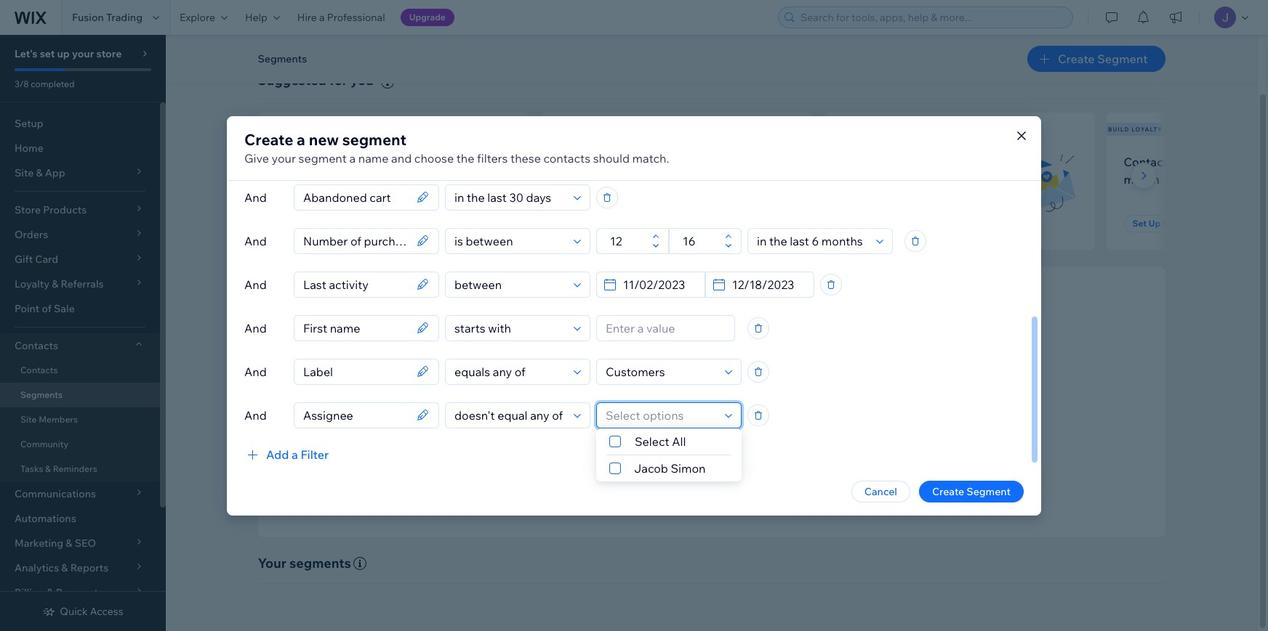 Task type: describe. For each thing, give the bounding box(es) containing it.
Search for tools, apps, help & more... field
[[796, 7, 1068, 28]]

subscribers inside active email subscribers who clicked on your campaign
[[911, 155, 975, 169]]

create segment button for segments
[[1028, 46, 1165, 72]]

with
[[1176, 155, 1200, 169]]

2 horizontal spatial to
[[739, 431, 749, 444]]

12/18/2023 field
[[728, 272, 809, 297]]

who for your
[[353, 155, 376, 169]]

1 choose a condition field from the top
[[450, 185, 569, 210]]

your inside active email subscribers who clicked on your campaign
[[899, 172, 924, 187]]

groups
[[640, 411, 674, 425]]

professional
[[327, 11, 385, 24]]

1 vertical spatial segment
[[299, 151, 347, 165]]

segments button
[[251, 48, 314, 70]]

help
[[245, 11, 268, 24]]

list
[[423, 172, 439, 187]]

4 set up segment from the left
[[1133, 218, 1201, 229]]

set for active email subscribers who clicked on your campaign
[[850, 218, 864, 229]]

contacts inside contacts with a birthday th
[[1124, 155, 1174, 169]]

home
[[15, 142, 43, 155]]

know
[[599, 451, 624, 464]]

cancel button
[[851, 481, 910, 503]]

set
[[40, 47, 55, 60]]

quick access button
[[42, 606, 123, 619]]

your segments
[[258, 555, 351, 572]]

upgrade
[[409, 12, 446, 23]]

a left name at top
[[349, 151, 356, 165]]

set up segment for clicked
[[850, 218, 918, 229]]

and for fourth choose a condition field from the bottom
[[244, 277, 267, 292]]

you
[[351, 72, 374, 89]]

filter
[[301, 448, 329, 462]]

on
[[882, 172, 896, 187]]

new for new contacts who recently subscribed to your mailing list
[[275, 155, 300, 169]]

contacts inside "reach the right target audience create specific groups of contacts that update automatically send personalized email campaigns to drive sales and build trust get to know your high-value customers, potential leads and more"
[[688, 411, 729, 425]]

active email subscribers who clicked on your campaign
[[841, 155, 1000, 187]]

your inside create a new segment give your segment a name and choose the filters these contacts should match.
[[272, 151, 296, 165]]

customers,
[[702, 451, 754, 464]]

segments
[[289, 555, 351, 572]]

create segment for 'create segment' button to the left
[[678, 487, 767, 502]]

and for fifth choose a condition field from the bottom of the page
[[244, 234, 267, 248]]

setup
[[15, 117, 43, 130]]

your inside new contacts who recently subscribed to your mailing list
[[353, 172, 378, 187]]

tasks & reminders link
[[0, 457, 160, 482]]

explore
[[180, 11, 215, 24]]

contacts for contacts link on the bottom of page
[[20, 365, 58, 376]]

birthday
[[1212, 155, 1258, 169]]

segments for segments button
[[258, 52, 307, 65]]

to inside new contacts who recently subscribed to your mailing list
[[339, 172, 350, 187]]

who for purchase
[[670, 155, 693, 169]]

sales
[[778, 431, 802, 444]]

personalized
[[594, 431, 655, 444]]

all
[[672, 435, 686, 449]]

new subscribers
[[260, 126, 327, 133]]

a left the 'new'
[[297, 130, 305, 149]]

set up segment button for clicked
[[841, 215, 927, 233]]

specific
[[601, 411, 638, 425]]

build loyalty
[[1108, 126, 1163, 133]]

0 vertical spatial subscribers
[[278, 126, 327, 133]]

up for subscribed
[[300, 218, 312, 229]]

5 choose a condition field from the top
[[450, 360, 569, 384]]

sale
[[54, 303, 75, 316]]

jacob simon
[[634, 462, 706, 476]]

give
[[244, 151, 269, 165]]

2 horizontal spatial and
[[829, 451, 847, 464]]

active
[[841, 155, 876, 169]]

point of sale link
[[0, 297, 160, 321]]

select
[[635, 435, 670, 449]]

community
[[20, 439, 68, 450]]

more
[[849, 451, 874, 464]]

automatically
[[789, 411, 853, 425]]

community link
[[0, 433, 160, 457]]

tasks
[[20, 464, 43, 475]]

up
[[57, 47, 70, 60]]

filters
[[477, 151, 508, 165]]

email inside "reach the right target audience create specific groups of contacts that update automatically send personalized email campaigns to drive sales and build trust get to know your high-value customers, potential leads and more"
[[657, 431, 683, 444]]

site
[[20, 415, 37, 425]]

let's set up your store
[[15, 47, 122, 60]]

up for clicked
[[866, 218, 878, 229]]

value
[[674, 451, 699, 464]]

choose
[[414, 151, 454, 165]]

a right hire
[[319, 11, 325, 24]]

your inside sidebar element
[[72, 47, 94, 60]]

made
[[601, 172, 632, 187]]

potential
[[756, 451, 799, 464]]

create inside create a new segment give your segment a name and choose the filters these contacts should match.
[[244, 130, 293, 149]]

1 vertical spatial and
[[804, 431, 822, 444]]

new for new subscribers
[[260, 126, 276, 133]]

automations
[[15, 513, 76, 526]]

campaigns
[[685, 431, 737, 444]]

a inside button
[[292, 448, 298, 462]]

add
[[266, 448, 289, 462]]

send
[[567, 431, 592, 444]]

new
[[309, 130, 339, 149]]

reach the right target audience create specific groups of contacts that update automatically send personalized email campaigns to drive sales and build trust get to know your high-value customers, potential leads and more
[[567, 390, 874, 464]]

of inside "link"
[[42, 303, 52, 316]]

point of sale
[[15, 303, 75, 316]]

sidebar element
[[0, 35, 166, 632]]

and for 5th choose a condition field
[[244, 365, 267, 379]]

add a filter button
[[244, 446, 329, 464]]

match.
[[632, 151, 669, 165]]

drive
[[752, 431, 775, 444]]

contacts for contacts dropdown button
[[15, 340, 58, 353]]

create segment for 'create segment' button corresponding to segments
[[1058, 52, 1148, 66]]

select all
[[635, 435, 686, 449]]

customers
[[610, 155, 667, 169]]

point
[[15, 303, 39, 316]]

subscribed
[[275, 172, 336, 187]]

set up segment for made
[[567, 218, 635, 229]]

create a new segment give your segment a name and choose the filters these contacts should match.
[[244, 130, 669, 165]]

fusion
[[72, 11, 104, 24]]

2 vertical spatial to
[[587, 451, 597, 464]]

0 horizontal spatial create segment button
[[656, 486, 767, 503]]



Task type: locate. For each thing, give the bounding box(es) containing it.
1 vertical spatial email
[[657, 431, 683, 444]]

who inside active email subscribers who clicked on your campaign
[[977, 155, 1000, 169]]

contacts down contacts dropdown button
[[20, 365, 58, 376]]

a right with
[[1203, 155, 1209, 169]]

1 horizontal spatial subscribers
[[911, 155, 975, 169]]

to right get
[[587, 451, 597, 464]]

2 horizontal spatial create segment button
[[1028, 46, 1165, 72]]

3 and from the top
[[244, 277, 267, 292]]

who up purchase
[[670, 155, 693, 169]]

segment up name at top
[[342, 130, 406, 149]]

of left sale
[[42, 303, 52, 316]]

1 select options field from the top
[[601, 360, 721, 384]]

contacts link
[[0, 359, 160, 383]]

contacts inside new contacts who recently subscribed to your mailing list
[[303, 155, 350, 169]]

subscribers
[[278, 126, 327, 133], [911, 155, 975, 169]]

set up segment for subscribed
[[284, 218, 352, 229]]

1 horizontal spatial create segment button
[[919, 481, 1024, 503]]

1 vertical spatial subscribers
[[911, 155, 975, 169]]

and down 'build'
[[829, 451, 847, 464]]

create inside "reach the right target audience create specific groups of contacts that update automatically send personalized email campaigns to drive sales and build trust get to know your high-value customers, potential leads and more"
[[567, 411, 599, 425]]

0 vertical spatial and
[[391, 151, 412, 165]]

1 vertical spatial of
[[676, 411, 686, 425]]

0 vertical spatial email
[[878, 155, 908, 169]]

who up campaign
[[977, 155, 1000, 169]]

fusion trading
[[72, 11, 143, 24]]

get
[[567, 451, 585, 464]]

clicked
[[841, 172, 880, 187]]

1 horizontal spatial contacts
[[544, 151, 591, 165]]

high-
[[650, 451, 674, 464]]

list containing new contacts who recently subscribed to your mailing list
[[255, 113, 1268, 250]]

contacts up campaigns
[[688, 411, 729, 425]]

email up high-
[[657, 431, 683, 444]]

th
[[1261, 155, 1268, 169]]

a inside contacts with a birthday th
[[1203, 155, 1209, 169]]

your inside "reach the right target audience create specific groups of contacts that update automatically send personalized email campaigns to drive sales and build trust get to know your high-value customers, potential leads and more"
[[627, 451, 648, 464]]

add a filter
[[266, 448, 329, 462]]

Enter a value field
[[601, 316, 730, 341]]

4 choose a condition field from the top
[[450, 316, 569, 341]]

6 choose a condition field from the top
[[450, 403, 569, 428]]

2 vertical spatial and
[[829, 451, 847, 464]]

select options field for 5th choose a condition field
[[601, 360, 721, 384]]

access
[[90, 606, 123, 619]]

suggested
[[258, 72, 326, 89]]

the inside create a new segment give your segment a name and choose the filters these contacts should match.
[[457, 151, 475, 165]]

1 set from the left
[[284, 218, 298, 229]]

Select an option field
[[753, 229, 872, 253]]

contacts down loyalty
[[1124, 155, 1174, 169]]

contacts with a birthday th
[[1124, 155, 1268, 187]]

5 and from the top
[[244, 365, 267, 379]]

and inside create a new segment give your segment a name and choose the filters these contacts should match.
[[391, 151, 412, 165]]

audience
[[752, 390, 809, 406]]

segments for segments link
[[20, 390, 63, 401]]

1 horizontal spatial of
[[676, 411, 686, 425]]

help button
[[236, 0, 289, 35]]

set up segment
[[284, 218, 352, 229], [567, 218, 635, 229], [850, 218, 918, 229], [1133, 218, 1201, 229]]

2 choose a condition field from the top
[[450, 229, 569, 253]]

reach
[[615, 390, 653, 406]]

up down contacts with a birthday th
[[1149, 218, 1161, 229]]

haven't
[[558, 172, 598, 187]]

your down select
[[627, 451, 648, 464]]

4 and from the top
[[244, 321, 267, 336]]

to
[[339, 172, 350, 187], [739, 431, 749, 444], [587, 451, 597, 464]]

1 horizontal spatial the
[[656, 390, 676, 406]]

new inside new contacts who recently subscribed to your mailing list
[[275, 155, 300, 169]]

0 vertical spatial segments
[[258, 52, 307, 65]]

1 vertical spatial to
[[739, 431, 749, 444]]

set up segment button
[[275, 215, 361, 233], [558, 215, 644, 233], [841, 215, 927, 233], [1124, 215, 1210, 233]]

0 horizontal spatial to
[[339, 172, 350, 187]]

store
[[96, 47, 122, 60]]

set up segment button down on
[[841, 215, 927, 233]]

create segment button
[[1028, 46, 1165, 72], [919, 481, 1024, 503], [656, 486, 767, 503]]

1 vertical spatial select options field
[[601, 403, 721, 428]]

segments link
[[0, 383, 160, 408]]

create segment
[[1058, 52, 1148, 66], [932, 485, 1011, 499], [678, 487, 767, 502]]

set up segment button down contacts with a birthday th
[[1124, 215, 1210, 233]]

build
[[1108, 126, 1130, 133]]

From text field
[[606, 229, 648, 253]]

4 up from the left
[[1149, 218, 1161, 229]]

1 who from the left
[[353, 155, 376, 169]]

select options field up reach
[[601, 360, 721, 384]]

who
[[353, 155, 376, 169], [670, 155, 693, 169], [977, 155, 1000, 169]]

0 vertical spatial select options field
[[601, 360, 721, 384]]

target
[[711, 390, 749, 406]]

who left recently
[[353, 155, 376, 169]]

for
[[329, 72, 348, 89]]

setup link
[[0, 111, 160, 136]]

2 and from the top
[[244, 234, 267, 248]]

1 and from the top
[[244, 190, 267, 205]]

should
[[593, 151, 630, 165]]

0 horizontal spatial the
[[457, 151, 475, 165]]

contacts down point of sale
[[15, 340, 58, 353]]

home link
[[0, 136, 160, 161]]

1 set up segment button from the left
[[275, 215, 361, 233]]

trading
[[106, 11, 143, 24]]

contacts button
[[0, 334, 160, 359]]

the up groups on the right bottom
[[656, 390, 676, 406]]

and up the leads
[[804, 431, 822, 444]]

3 up from the left
[[866, 218, 878, 229]]

trust
[[850, 431, 873, 444]]

and up mailing
[[391, 151, 412, 165]]

up
[[300, 218, 312, 229], [583, 218, 595, 229], [866, 218, 878, 229], [1149, 218, 1161, 229]]

yet
[[697, 172, 714, 187]]

4 set from the left
[[1133, 218, 1147, 229]]

6 and from the top
[[244, 408, 267, 423]]

3 set up segment button from the left
[[841, 215, 927, 233]]

contacts up "haven't"
[[544, 151, 591, 165]]

site members
[[20, 415, 78, 425]]

to right subscribed
[[339, 172, 350, 187]]

2 select options field from the top
[[601, 403, 721, 428]]

1 horizontal spatial who
[[670, 155, 693, 169]]

11/02/2023 field
[[619, 272, 700, 297]]

create segment button for cancel
[[919, 481, 1024, 503]]

2 vertical spatial contacts
[[20, 365, 58, 376]]

contacts down the 'new'
[[303, 155, 350, 169]]

email up on
[[878, 155, 908, 169]]

1 horizontal spatial create segment
[[932, 485, 1011, 499]]

1 set up segment from the left
[[284, 218, 352, 229]]

the left the filters
[[457, 151, 475, 165]]

simon
[[671, 462, 706, 476]]

0 vertical spatial of
[[42, 303, 52, 316]]

1 horizontal spatial segments
[[258, 52, 307, 65]]

new up give
[[260, 126, 276, 133]]

set up segment button down subscribed
[[275, 215, 361, 233]]

your down name at top
[[353, 172, 378, 187]]

new
[[260, 126, 276, 133], [275, 155, 300, 169]]

the inside "reach the right target audience create specific groups of contacts that update automatically send personalized email campaigns to drive sales and build trust get to know your high-value customers, potential leads and more"
[[656, 390, 676, 406]]

up down the clicked
[[866, 218, 878, 229]]

and for 6th choose a condition field from the top
[[244, 408, 267, 423]]

segments up suggested
[[258, 52, 307, 65]]

1 vertical spatial segments
[[20, 390, 63, 401]]

3 set from the left
[[850, 218, 864, 229]]

0 vertical spatial contacts
[[1124, 155, 1174, 169]]

site members link
[[0, 408, 160, 433]]

up for made
[[583, 218, 595, 229]]

Select options field
[[601, 360, 721, 384], [601, 403, 721, 428]]

mailing
[[380, 172, 420, 187]]

segments
[[258, 52, 307, 65], [20, 390, 63, 401]]

1 horizontal spatial to
[[587, 451, 597, 464]]

your
[[258, 555, 287, 572]]

up left from text box
[[583, 218, 595, 229]]

the
[[457, 151, 475, 165], [656, 390, 676, 406]]

3 set up segment from the left
[[850, 218, 918, 229]]

list
[[255, 113, 1268, 250]]

of down "right"
[[676, 411, 686, 425]]

0 vertical spatial new
[[260, 126, 276, 133]]

automations link
[[0, 507, 160, 532]]

0 vertical spatial the
[[457, 151, 475, 165]]

set up segment button down made
[[558, 215, 644, 233]]

2 set from the left
[[567, 218, 581, 229]]

update
[[753, 411, 787, 425]]

and for fourth choose a condition field from the top
[[244, 321, 267, 336]]

leads
[[801, 451, 826, 464]]

build
[[824, 431, 848, 444]]

to left the drive on the bottom
[[739, 431, 749, 444]]

2 set up segment button from the left
[[558, 215, 644, 233]]

None checkbox
[[609, 433, 621, 451]]

your right on
[[899, 172, 924, 187]]

1 vertical spatial the
[[656, 390, 676, 406]]

subscribers up campaign
[[911, 155, 975, 169]]

new up subscribed
[[275, 155, 300, 169]]

0 horizontal spatial and
[[391, 151, 412, 165]]

1 up from the left
[[300, 218, 312, 229]]

0 vertical spatial segment
[[342, 130, 406, 149]]

and for first choose a condition field from the top of the page
[[244, 190, 267, 205]]

your
[[72, 47, 94, 60], [272, 151, 296, 165], [353, 172, 378, 187], [899, 172, 924, 187], [627, 451, 648, 464]]

of inside "reach the right target audience create specific groups of contacts that update automatically send personalized email campaigns to drive sales and build trust get to know your high-value customers, potential leads and more"
[[676, 411, 686, 425]]

potential customers who haven't made a purchase yet
[[558, 155, 714, 187]]

select options field for 6th choose a condition field from the top
[[601, 403, 721, 428]]

let's
[[15, 47, 38, 60]]

segments up site members
[[20, 390, 63, 401]]

hire a professional link
[[289, 0, 394, 35]]

who inside new contacts who recently subscribed to your mailing list
[[353, 155, 376, 169]]

a down customers
[[634, 172, 641, 187]]

1 vertical spatial contacts
[[15, 340, 58, 353]]

jacob
[[634, 462, 668, 476]]

these
[[511, 151, 541, 165]]

set up segment down contacts with a birthday th
[[1133, 218, 1201, 229]]

a right add
[[292, 448, 298, 462]]

who inside potential customers who haven't made a purchase yet
[[670, 155, 693, 169]]

&
[[45, 464, 51, 475]]

3/8
[[15, 79, 29, 89]]

set for new contacts who recently subscribed to your mailing list
[[284, 218, 298, 229]]

0 horizontal spatial segments
[[20, 390, 63, 401]]

hire a professional
[[297, 11, 385, 24]]

1 horizontal spatial email
[[878, 155, 908, 169]]

subscribers down suggested
[[278, 126, 327, 133]]

2 horizontal spatial create segment
[[1058, 52, 1148, 66]]

None field
[[299, 185, 412, 210], [299, 229, 412, 253], [299, 272, 412, 297], [299, 316, 412, 341], [299, 360, 412, 384], [299, 403, 412, 428], [299, 185, 412, 210], [299, 229, 412, 253], [299, 272, 412, 297], [299, 316, 412, 341], [299, 360, 412, 384], [299, 403, 412, 428]]

hire
[[297, 11, 317, 24]]

segment
[[1098, 52, 1148, 66], [314, 218, 352, 229], [597, 218, 635, 229], [880, 218, 918, 229], [1163, 218, 1201, 229], [967, 485, 1011, 499], [717, 487, 767, 502]]

contacts inside dropdown button
[[15, 340, 58, 353]]

set up segment down subscribed
[[284, 218, 352, 229]]

a inside potential customers who haven't made a purchase yet
[[634, 172, 641, 187]]

suggested for you
[[258, 72, 374, 89]]

reminders
[[53, 464, 97, 475]]

0 vertical spatial to
[[339, 172, 350, 187]]

quick access
[[60, 606, 123, 619]]

0 horizontal spatial email
[[657, 431, 683, 444]]

3 choose a condition field from the top
[[450, 272, 569, 297]]

0 horizontal spatial of
[[42, 303, 52, 316]]

purchase
[[643, 172, 694, 187]]

1 vertical spatial new
[[275, 155, 300, 169]]

4 set up segment button from the left
[[1124, 215, 1210, 233]]

0 horizontal spatial who
[[353, 155, 376, 169]]

set up segment button for subscribed
[[275, 215, 361, 233]]

To text field
[[679, 229, 721, 253]]

2 horizontal spatial who
[[977, 155, 1000, 169]]

segments inside button
[[258, 52, 307, 65]]

contacts
[[1124, 155, 1174, 169], [15, 340, 58, 353], [20, 365, 58, 376]]

3/8 completed
[[15, 79, 74, 89]]

recently
[[378, 155, 423, 169]]

up down subscribed
[[300, 218, 312, 229]]

3 who from the left
[[977, 155, 1000, 169]]

1 horizontal spatial and
[[804, 431, 822, 444]]

potential
[[558, 155, 607, 169]]

2 who from the left
[[670, 155, 693, 169]]

set up segment down on
[[850, 218, 918, 229]]

contacts inside create a new segment give your segment a name and choose the filters these contacts should match.
[[544, 151, 591, 165]]

2 up from the left
[[583, 218, 595, 229]]

completed
[[31, 79, 74, 89]]

segments inside sidebar element
[[20, 390, 63, 401]]

segment down the 'new'
[[299, 151, 347, 165]]

2 horizontal spatial contacts
[[688, 411, 729, 425]]

right
[[679, 390, 709, 406]]

set up segment button for made
[[558, 215, 644, 233]]

your right up
[[72, 47, 94, 60]]

loyalty
[[1132, 126, 1163, 133]]

0 horizontal spatial create segment
[[678, 487, 767, 502]]

your right give
[[272, 151, 296, 165]]

select options field up select all
[[601, 403, 721, 428]]

Jacob Simon checkbox
[[596, 456, 742, 482]]

that
[[731, 411, 751, 425]]

set for potential customers who haven't made a purchase yet
[[567, 218, 581, 229]]

0 horizontal spatial contacts
[[303, 155, 350, 169]]

email inside active email subscribers who clicked on your campaign
[[878, 155, 908, 169]]

and
[[391, 151, 412, 165], [804, 431, 822, 444], [829, 451, 847, 464]]

cancel
[[865, 485, 897, 499]]

2 set up segment from the left
[[567, 218, 635, 229]]

set up segment down made
[[567, 218, 635, 229]]

0 horizontal spatial subscribers
[[278, 126, 327, 133]]

Choose a condition field
[[450, 185, 569, 210], [450, 229, 569, 253], [450, 272, 569, 297], [450, 316, 569, 341], [450, 360, 569, 384], [450, 403, 569, 428]]

contacts
[[544, 151, 591, 165], [303, 155, 350, 169], [688, 411, 729, 425]]



Task type: vqa. For each thing, say whether or not it's contained in the screenshot.
Help button
yes



